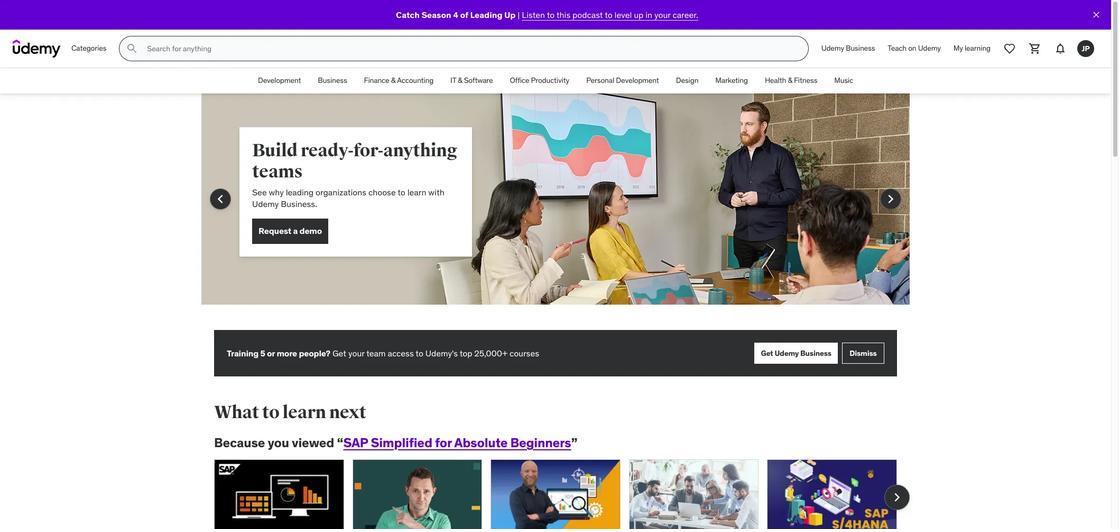 Task type: vqa. For each thing, say whether or not it's contained in the screenshot.
Udemy inside "LINK"
yes



Task type: describe. For each thing, give the bounding box(es) containing it.
health & fitness
[[765, 76, 818, 85]]

career.
[[673, 9, 699, 20]]

demo
[[300, 226, 322, 237]]

with
[[429, 187, 445, 198]]

& for accounting
[[391, 76, 396, 85]]

ready-
[[301, 140, 354, 162]]

categories
[[71, 43, 106, 53]]

it
[[451, 76, 456, 85]]

fitness
[[794, 76, 818, 85]]

request
[[259, 226, 291, 237]]

it & software link
[[442, 68, 502, 94]]

health & fitness link
[[757, 68, 826, 94]]

personal development
[[587, 76, 659, 85]]

you
[[268, 435, 289, 452]]

dismiss button
[[843, 343, 885, 364]]

health
[[765, 76, 787, 85]]

because
[[214, 435, 265, 452]]

0 vertical spatial your
[[655, 9, 671, 20]]

my
[[954, 43, 964, 53]]

build ready-for-anything teams see why leading organizations choose to learn with udemy business.
[[252, 140, 458, 210]]

udemy business
[[822, 43, 876, 53]]

marketing link
[[707, 68, 757, 94]]

udemy inside 'udemy business' link
[[822, 43, 845, 53]]

2 horizontal spatial business
[[846, 43, 876, 53]]

up
[[505, 9, 516, 20]]

0 horizontal spatial get
[[333, 348, 346, 359]]

25,000+
[[475, 348, 508, 359]]

carousel element for "business" link
[[202, 94, 910, 331]]

teach on udemy
[[888, 43, 941, 53]]

sap
[[343, 435, 368, 452]]

choose
[[369, 187, 396, 198]]

business.
[[281, 199, 317, 210]]

my learning link
[[948, 36, 998, 61]]

build
[[252, 140, 298, 162]]

viewed
[[292, 435, 334, 452]]

for
[[435, 435, 452, 452]]

more
[[277, 348, 297, 359]]

udemy business link
[[816, 36, 882, 61]]

teach
[[888, 43, 907, 53]]

design
[[676, 76, 699, 85]]

finance & accounting link
[[356, 68, 442, 94]]

productivity
[[531, 76, 570, 85]]

this
[[557, 9, 571, 20]]

jp link
[[1074, 36, 1099, 61]]

teams
[[252, 161, 303, 183]]

absolute
[[454, 435, 508, 452]]

of
[[460, 9, 469, 20]]

beginners
[[511, 435, 571, 452]]

listen
[[522, 9, 545, 20]]

why
[[269, 187, 284, 198]]

& for software
[[458, 76, 463, 85]]

0 horizontal spatial business
[[318, 76, 347, 85]]

request a demo
[[259, 226, 322, 237]]

office productivity link
[[502, 68, 578, 94]]

sap simplified for absolute beginners link
[[343, 435, 571, 452]]

catch season 4 of leading up | listen to this podcast to level up in your career.
[[396, 9, 699, 20]]

software
[[464, 76, 493, 85]]

1 vertical spatial your
[[348, 348, 365, 359]]

teach on udemy link
[[882, 36, 948, 61]]

training
[[227, 348, 259, 359]]

personal development link
[[578, 68, 668, 94]]

close image
[[1092, 10, 1102, 20]]

it & software
[[451, 76, 493, 85]]

"
[[571, 435, 578, 452]]

previous image
[[212, 191, 229, 208]]

on
[[909, 43, 917, 53]]

jp
[[1082, 44, 1090, 53]]

access
[[388, 348, 414, 359]]

to inside build ready-for-anything teams see why leading organizations choose to learn with udemy business.
[[398, 187, 406, 198]]



Task type: locate. For each thing, give the bounding box(es) containing it.
& right finance
[[391, 76, 396, 85]]

0 horizontal spatial &
[[391, 76, 396, 85]]

business
[[846, 43, 876, 53], [318, 76, 347, 85], [801, 349, 832, 358]]

up
[[634, 9, 644, 20]]

1 horizontal spatial your
[[655, 9, 671, 20]]

people?
[[299, 348, 331, 359]]

0 vertical spatial carousel element
[[202, 94, 910, 331]]

business left finance
[[318, 76, 347, 85]]

listen to this podcast to level up in your career. link
[[522, 9, 699, 20]]

level
[[615, 9, 632, 20]]

0 horizontal spatial development
[[258, 76, 301, 85]]

accounting
[[397, 76, 434, 85]]

to left this
[[547, 9, 555, 20]]

your left 'team' at the bottom of page
[[348, 348, 365, 359]]

learn left with
[[408, 187, 427, 198]]

learn inside build ready-for-anything teams see why leading organizations choose to learn with udemy business.
[[408, 187, 427, 198]]

get
[[333, 348, 346, 359], [761, 349, 774, 358]]

training 5 or more people? get your team access to udemy's top 25,000+ courses
[[227, 348, 539, 359]]

4
[[453, 9, 459, 20]]

1 horizontal spatial business
[[801, 349, 832, 358]]

5
[[260, 348, 265, 359]]

office
[[510, 76, 530, 85]]

|
[[518, 9, 520, 20]]

your
[[655, 9, 671, 20], [348, 348, 365, 359]]

to up you
[[262, 402, 279, 424]]

notifications image
[[1055, 42, 1067, 55]]

for-
[[354, 140, 383, 162]]

leading
[[470, 9, 503, 20]]

or
[[267, 348, 275, 359]]

1 vertical spatial next image
[[889, 490, 906, 507]]

office productivity
[[510, 76, 570, 85]]

learn up viewed
[[283, 402, 326, 424]]

1 vertical spatial business
[[318, 76, 347, 85]]

2 horizontal spatial &
[[788, 76, 793, 85]]

business link
[[310, 68, 356, 94]]

3 & from the left
[[788, 76, 793, 85]]

udemy inside teach on udemy link
[[919, 43, 941, 53]]

0 vertical spatial next image
[[883, 191, 900, 208]]

learning
[[965, 43, 991, 53]]

next
[[329, 402, 366, 424]]

business up music
[[846, 43, 876, 53]]

development
[[258, 76, 301, 85], [616, 76, 659, 85]]

1 development from the left
[[258, 76, 301, 85]]

my learning
[[954, 43, 991, 53]]

music
[[835, 76, 854, 85]]

courses
[[510, 348, 539, 359]]

0 vertical spatial business
[[846, 43, 876, 53]]

dismiss
[[850, 349, 877, 358]]

business left dismiss
[[801, 349, 832, 358]]

to
[[547, 9, 555, 20], [605, 9, 613, 20], [398, 187, 406, 198], [416, 348, 424, 359], [262, 402, 279, 424]]

udemy
[[822, 43, 845, 53], [919, 43, 941, 53], [252, 199, 279, 210], [775, 349, 799, 358]]

get udemy business
[[761, 349, 832, 358]]

simplified
[[371, 435, 433, 452]]

carousel element for 'sap simplified for absolute beginners' link
[[214, 460, 910, 530]]

& right health
[[788, 76, 793, 85]]

1 horizontal spatial learn
[[408, 187, 427, 198]]

to right choose
[[398, 187, 406, 198]]

"
[[337, 435, 343, 452]]

marketing
[[716, 76, 748, 85]]

2 & from the left
[[458, 76, 463, 85]]

season
[[422, 9, 452, 20]]

team
[[367, 348, 386, 359]]

to right access
[[416, 348, 424, 359]]

udemy's
[[426, 348, 458, 359]]

your right 'in'
[[655, 9, 671, 20]]

next image
[[883, 191, 900, 208], [889, 490, 906, 507]]

a
[[293, 226, 298, 237]]

Search for anything text field
[[145, 40, 796, 58]]

see
[[252, 187, 267, 198]]

development link
[[250, 68, 310, 94]]

carousel element
[[202, 94, 910, 331], [214, 460, 910, 530]]

what to learn next
[[214, 402, 366, 424]]

wishlist image
[[1004, 42, 1017, 55]]

0 horizontal spatial your
[[348, 348, 365, 359]]

1 horizontal spatial development
[[616, 76, 659, 85]]

0 horizontal spatial learn
[[283, 402, 326, 424]]

carousel element containing build ready-for-anything teams
[[202, 94, 910, 331]]

in
[[646, 9, 653, 20]]

& for fitness
[[788, 76, 793, 85]]

udemy inside build ready-for-anything teams see why leading organizations choose to learn with udemy business.
[[252, 199, 279, 210]]

&
[[391, 76, 396, 85], [458, 76, 463, 85], [788, 76, 793, 85]]

1 horizontal spatial &
[[458, 76, 463, 85]]

design link
[[668, 68, 707, 94]]

& right 'it'
[[458, 76, 463, 85]]

1 vertical spatial learn
[[283, 402, 326, 424]]

finance
[[364, 76, 390, 85]]

catch
[[396, 9, 420, 20]]

0 vertical spatial learn
[[408, 187, 427, 198]]

get udemy business link
[[755, 343, 838, 364]]

leading
[[286, 187, 314, 198]]

1 horizontal spatial get
[[761, 349, 774, 358]]

because you viewed " sap simplified for absolute beginners "
[[214, 435, 578, 452]]

udemy image
[[13, 40, 61, 58]]

udemy inside get udemy business link
[[775, 349, 799, 358]]

request a demo link
[[252, 219, 328, 244]]

organizations
[[316, 187, 367, 198]]

1 vertical spatial carousel element
[[214, 460, 910, 530]]

podcast
[[573, 9, 603, 20]]

learn
[[408, 187, 427, 198], [283, 402, 326, 424]]

1 & from the left
[[391, 76, 396, 85]]

submit search image
[[126, 42, 139, 55]]

what
[[214, 402, 259, 424]]

finance & accounting
[[364, 76, 434, 85]]

top
[[460, 348, 473, 359]]

shopping cart with 0 items image
[[1029, 42, 1042, 55]]

categories button
[[65, 36, 113, 61]]

2 vertical spatial business
[[801, 349, 832, 358]]

personal
[[587, 76, 615, 85]]

to left level
[[605, 9, 613, 20]]

2 development from the left
[[616, 76, 659, 85]]



